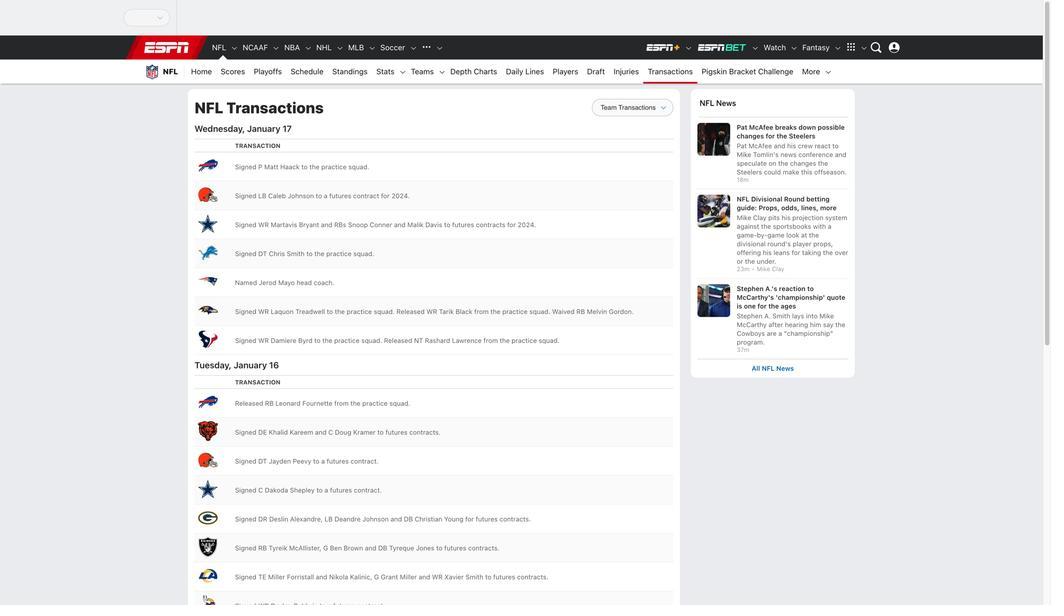 Task type: locate. For each thing, give the bounding box(es) containing it.
nfl link left home link
[[139, 60, 185, 84]]

mike up speculate
[[737, 151, 751, 159]]

signed de khalid kareem and c doug kramer to futures contracts.
[[235, 429, 441, 437]]

rb left melvin
[[576, 308, 585, 316]]

1 horizontal spatial smith
[[466, 574, 483, 581]]

stats
[[376, 67, 395, 76]]

0 vertical spatial transaction
[[235, 142, 280, 150]]

6 signed from the top
[[235, 337, 256, 345]]

from for black
[[474, 308, 489, 316]]

playoffs link
[[249, 60, 286, 84]]

mcafee
[[749, 124, 773, 131], [749, 142, 772, 150]]

steelers down down
[[789, 132, 816, 140]]

transaction up p
[[235, 142, 280, 150]]

0 vertical spatial db
[[404, 516, 413, 523]]

nfl image
[[231, 44, 238, 52]]

home
[[191, 67, 212, 76]]

with
[[813, 223, 826, 230]]

wr left 'martavis'
[[258, 221, 269, 229]]

0 vertical spatial clay
[[753, 214, 767, 222]]

depth
[[450, 67, 472, 76]]

nfl link
[[208, 36, 231, 60], [139, 60, 185, 84]]

1 vertical spatial january
[[234, 360, 267, 371]]

signed left te
[[235, 574, 256, 581]]

1 vertical spatial his
[[782, 214, 791, 222]]

9 signed from the top
[[235, 487, 256, 494]]

nfl link up scores
[[208, 36, 231, 60]]

nba
[[284, 43, 300, 52]]

0 horizontal spatial miller
[[268, 574, 285, 581]]

squad. for signed p matt haack to the practice squad.
[[348, 163, 369, 171]]

espn bet image left "watch"
[[752, 44, 759, 52]]

0 vertical spatial pat
[[737, 124, 747, 131]]

from right fournette
[[334, 400, 349, 408]]

2 buffalo bills image from the top
[[197, 391, 219, 413]]

stephen a. smith lays into mike mccarthy after hearing him say the cowboys are a "championship" program. element
[[737, 311, 848, 347]]

dt for chris
[[258, 250, 267, 258]]

2 dt from the top
[[258, 458, 267, 466]]

1 vertical spatial contract.
[[354, 487, 382, 494]]

nhl image
[[336, 44, 344, 52]]

look
[[786, 232, 799, 239]]

nba image
[[304, 44, 312, 52]]

0 horizontal spatial 2024.
[[391, 192, 410, 200]]

lays
[[792, 312, 804, 320]]

signed down the named
[[235, 308, 256, 316]]

'championship'
[[776, 294, 825, 301]]

a down signed p matt haack to the practice squad.
[[324, 192, 327, 200]]

2 pat from the top
[[737, 142, 747, 150]]

from
[[474, 308, 489, 316], [484, 337, 498, 345], [334, 400, 349, 408]]

1 vertical spatial buffalo bills image
[[197, 391, 219, 413]]

deandre
[[334, 516, 361, 523]]

5 signed from the top
[[235, 308, 256, 316]]

ages
[[781, 302, 796, 310]]

at
[[801, 232, 807, 239]]

to right shepley
[[317, 487, 323, 494]]

0 vertical spatial steelers
[[789, 132, 816, 140]]

the right 'at'
[[809, 232, 819, 239]]

1 transaction from the top
[[235, 142, 280, 150]]

1 horizontal spatial lb
[[325, 516, 333, 523]]

g
[[323, 545, 328, 552], [374, 574, 379, 581]]

lb left caleb
[[258, 192, 266, 200]]

1 stephen from the top
[[737, 285, 764, 293]]

mcafee left breaks
[[749, 124, 773, 131]]

for down player at top right
[[792, 249, 800, 257]]

signed right dallas cowboys image
[[235, 221, 256, 229]]

signed for signed wr damiere byrd to the practice squad. released nt rashard lawrence from the practice squad.
[[235, 337, 256, 345]]

0 vertical spatial changes
[[737, 132, 764, 140]]

g left ben
[[323, 545, 328, 552]]

the down offering
[[745, 258, 755, 265]]

0 vertical spatial his
[[787, 142, 796, 150]]

8 signed from the top
[[235, 458, 256, 466]]

squad.
[[348, 163, 369, 171], [353, 250, 374, 258], [374, 308, 395, 316], [529, 308, 550, 316], [361, 337, 382, 345], [539, 337, 560, 345], [389, 400, 410, 408]]

0 vertical spatial transactions
[[648, 67, 693, 76]]

buffalo bills image for tuesday, january 16
[[197, 391, 219, 413]]

espn bet image
[[697, 43, 747, 52], [752, 44, 759, 52]]

and right kareem
[[315, 429, 327, 437]]

2 vertical spatial from
[[334, 400, 349, 408]]

0 vertical spatial c
[[328, 429, 333, 437]]

0 vertical spatial news
[[716, 98, 736, 108]]

3 signed from the top
[[235, 221, 256, 229]]

2024.
[[391, 192, 410, 200], [518, 221, 536, 229]]

this
[[801, 168, 812, 176]]

smith inside stephen a.'s reaction to mccarthy's 'championship' quote is one for the ages stephen a. smith lays into mike mccarthy after hearing him say the cowboys are a "championship" program. 37m
[[773, 312, 790, 320]]

khalid
[[269, 429, 288, 437]]

las vegas raiders image
[[197, 536, 219, 558]]

news down pigskin at the right of page
[[716, 98, 736, 108]]

mccarthy
[[737, 321, 767, 329]]

0 vertical spatial from
[[474, 308, 489, 316]]

and up the news
[[774, 142, 785, 150]]

2 transaction from the top
[[235, 379, 280, 386]]

0 horizontal spatial db
[[378, 545, 387, 552]]

a inside nfl divisional round betting guide: props, odds, lines, more mike clay pits his projection system against the sportsbooks with a game-by-game look at the divisional round's player props, offering his leans for taking the over or the under.
[[828, 223, 831, 230]]

mike
[[737, 151, 751, 159], [737, 214, 751, 222], [757, 266, 770, 273], [820, 312, 834, 320]]

wr for byrd
[[258, 337, 269, 345]]

signed for signed de khalid kareem and c doug kramer to futures contracts.
[[235, 429, 256, 437]]

more sports image
[[436, 44, 443, 52]]

1 dt from the top
[[258, 250, 267, 258]]

1 signed from the top
[[235, 163, 256, 171]]

signed for signed wr laquon treadwell to the practice squad. released wr tarik black from the practice squad. waived rb melvin gordon.
[[235, 308, 256, 316]]

11 signed from the top
[[235, 545, 256, 552]]

by-
[[757, 232, 767, 239]]

or
[[737, 258, 743, 265]]

a right the peevy
[[321, 458, 325, 466]]

reaction
[[779, 285, 806, 293]]

tuesday,
[[195, 360, 231, 371]]

players
[[553, 67, 578, 76]]

1 vertical spatial released
[[384, 337, 412, 345]]

buffalo bills image
[[197, 155, 219, 177], [197, 391, 219, 413]]

pat mcafee breaks down possible changes for the steelers element
[[737, 123, 848, 140]]

1 horizontal spatial clay
[[772, 266, 784, 273]]

contract. for signed dt jayden peevy to a futures contract.
[[351, 458, 379, 466]]

1 vertical spatial mcafee
[[749, 142, 772, 150]]

to right jones
[[436, 545, 442, 552]]

0 vertical spatial stephen
[[737, 285, 764, 293]]

0 horizontal spatial g
[[323, 545, 328, 552]]

practice for signed wr laquon treadwell to the practice squad. released wr tarik black from the practice squad. waived rb melvin gordon.
[[347, 308, 372, 316]]

db for tyreque
[[378, 545, 387, 552]]

the up kramer
[[350, 400, 360, 408]]

released
[[397, 308, 425, 316], [384, 337, 412, 345], [235, 400, 263, 408]]

0 vertical spatial buffalo bills image
[[197, 155, 219, 177]]

espn more sports home page image
[[418, 39, 435, 56]]

contracts
[[476, 221, 505, 229]]

more espn image
[[860, 44, 868, 52]]

pat mcafee and his crew react to mike tomlin's news conference and speculate on the changes the steelers could make this offseason. element
[[737, 140, 848, 177]]

c
[[328, 429, 333, 437], [258, 487, 263, 494]]

pat up speculate
[[737, 142, 747, 150]]

released for wr
[[397, 308, 425, 316]]

for down mccarthy's
[[758, 302, 767, 310]]

and down jones
[[419, 574, 430, 581]]

to right react
[[832, 142, 839, 150]]

miller right te
[[268, 574, 285, 581]]

pat right 'pat mcafee breaks down possible changes for the steelers' image
[[737, 124, 747, 131]]

is
[[737, 302, 742, 310]]

matt
[[264, 163, 278, 171]]

fournette
[[302, 400, 332, 408]]

0 vertical spatial released
[[397, 308, 425, 316]]

nfl divisional round betting guide: props, odds, lines, more image
[[697, 195, 730, 228]]

2 horizontal spatial smith
[[773, 312, 790, 320]]

signed left p
[[235, 163, 256, 171]]

soccer image
[[410, 44, 417, 52]]

dt left jayden
[[258, 458, 267, 466]]

db left tyreque
[[378, 545, 387, 552]]

to inside pat mcafee breaks down possible changes for the steelers pat mcafee and his crew react to mike tomlin's news conference and speculate on the changes the steelers could make this offseason. 18m
[[832, 142, 839, 150]]

props,
[[759, 204, 780, 212]]

johnson right deandre
[[362, 516, 389, 523]]

0 horizontal spatial smith
[[287, 250, 305, 258]]

1 vertical spatial transactions
[[226, 99, 324, 117]]

transactions inside standings page main content
[[226, 99, 324, 117]]

on
[[769, 160, 776, 167]]

0 horizontal spatial clay
[[753, 214, 767, 222]]

smith up after on the right bottom of page
[[773, 312, 790, 320]]

1 vertical spatial db
[[378, 545, 387, 552]]

nfl up guide: on the top
[[737, 195, 749, 203]]

released up nt
[[397, 308, 425, 316]]

signed left the dakoda
[[235, 487, 256, 494]]

18m
[[737, 176, 749, 183]]

news
[[781, 151, 797, 159]]

0 horizontal spatial transactions
[[226, 99, 324, 117]]

1 horizontal spatial 2024.
[[518, 221, 536, 229]]

1 vertical spatial from
[[484, 337, 498, 345]]

1 vertical spatial transaction
[[235, 379, 280, 386]]

byrd
[[298, 337, 313, 345]]

dt left chris at the left of the page
[[258, 250, 267, 258]]

futures
[[329, 192, 351, 200], [452, 221, 474, 229], [386, 429, 408, 437], [327, 458, 349, 466], [330, 487, 352, 494], [476, 516, 498, 523], [444, 545, 466, 552], [493, 574, 515, 581]]

0 vertical spatial contract.
[[351, 458, 379, 466]]

mike up say
[[820, 312, 834, 320]]

contract. for signed c dakoda shepley to a futures contract.
[[354, 487, 382, 494]]

signed for signed te miller forristall and nikola kalinic, g grant miller and wr xavier smith to futures contracts.
[[235, 574, 256, 581]]

shepley
[[290, 487, 315, 494]]

0 vertical spatial johnson
[[288, 192, 314, 200]]

and
[[774, 142, 785, 150], [835, 151, 846, 159], [321, 221, 332, 229], [394, 221, 406, 229], [315, 429, 327, 437], [391, 516, 402, 523], [365, 545, 376, 552], [316, 574, 327, 581], [419, 574, 430, 581]]

watch image
[[790, 44, 798, 52]]

waived
[[552, 308, 575, 316]]

january left 16
[[234, 360, 267, 371]]

the right "black"
[[490, 308, 500, 316]]

1 horizontal spatial miller
[[400, 574, 417, 581]]

haack
[[280, 163, 300, 171]]

0 vertical spatial smith
[[287, 250, 305, 258]]

standings link
[[328, 60, 372, 84]]

one
[[744, 302, 756, 310]]

0 horizontal spatial c
[[258, 487, 263, 494]]

rb left leonard
[[265, 400, 274, 408]]

db left christian
[[404, 516, 413, 523]]

1 vertical spatial rb
[[265, 400, 274, 408]]

futures up xavier
[[444, 545, 466, 552]]

peevy
[[293, 458, 311, 466]]

7 signed from the top
[[235, 429, 256, 437]]

buffalo bills image up cleveland browns icon
[[197, 155, 219, 177]]

1 horizontal spatial transactions
[[648, 67, 693, 76]]

and left nikola
[[316, 574, 327, 581]]

0 horizontal spatial johnson
[[288, 192, 314, 200]]

0 vertical spatial january
[[247, 124, 280, 134]]

profile management image
[[889, 42, 900, 53]]

against
[[737, 223, 759, 230]]

dallas cowboys image
[[197, 213, 219, 235]]

johnson right caleb
[[288, 192, 314, 200]]

stephen up mccarthy
[[737, 312, 762, 320]]

his up the news
[[787, 142, 796, 150]]

to inside stephen a.'s reaction to mccarthy's 'championship' quote is one for the ages stephen a. smith lays into mike mccarthy after hearing him say the cowboys are a "championship" program. 37m
[[807, 285, 814, 293]]

more
[[820, 204, 837, 212]]

signed left dr
[[235, 516, 256, 523]]

0 vertical spatial dt
[[258, 250, 267, 258]]

12 signed from the top
[[235, 574, 256, 581]]

schedule link
[[286, 60, 328, 84]]

c left the dakoda
[[258, 487, 263, 494]]

a for signed lb caleb johnson to a futures contract for 2024.
[[324, 192, 327, 200]]

injuries
[[614, 67, 639, 76]]

2 vertical spatial smith
[[466, 574, 483, 581]]

1 vertical spatial steelers
[[737, 168, 762, 176]]

1 vertical spatial dt
[[258, 458, 267, 466]]

1 vertical spatial news
[[776, 365, 794, 372]]

game-
[[737, 232, 757, 239]]

and left malik
[[394, 221, 406, 229]]

4 signed from the top
[[235, 250, 256, 258]]

offering
[[737, 249, 761, 257]]

houston texans image
[[197, 329, 219, 350]]

rb
[[576, 308, 585, 316], [265, 400, 274, 408], [258, 545, 267, 552]]

0 vertical spatial lb
[[258, 192, 266, 200]]

1 vertical spatial g
[[374, 574, 379, 581]]

signed left tyreik
[[235, 545, 256, 552]]

stephen a.'s reaction to mccarthy's 'championship' quote is one for the ages image
[[697, 284, 730, 317]]

smith
[[287, 250, 305, 258], [773, 312, 790, 320], [466, 574, 483, 581]]

a for signed c dakoda shepley to a futures contract.
[[325, 487, 328, 494]]

chris
[[269, 250, 285, 258]]

1 vertical spatial stephen
[[737, 312, 762, 320]]

1 vertical spatial clay
[[772, 266, 784, 273]]

1 vertical spatial pat
[[737, 142, 747, 150]]

more
[[802, 67, 820, 76]]

changes up "this"
[[790, 160, 816, 167]]

january down 'nfl transactions'
[[247, 124, 280, 134]]

0 horizontal spatial nfl link
[[139, 60, 185, 84]]

injuries link
[[609, 60, 643, 84]]

wr left laquon
[[258, 308, 269, 316]]

g left grant
[[374, 574, 379, 581]]

news
[[716, 98, 736, 108], [776, 365, 794, 372]]

signed for signed c dakoda shepley to a futures contract.
[[235, 487, 256, 494]]

rb for released rb leonard fournette from the practice squad.
[[265, 400, 274, 408]]

futures up deandre
[[330, 487, 352, 494]]

teams image
[[438, 68, 446, 76]]

1 horizontal spatial news
[[776, 365, 794, 372]]

1 buffalo bills image from the top
[[197, 155, 219, 177]]

dallas cowboys image
[[197, 478, 219, 500]]

nfl inside standings page main content
[[195, 99, 223, 117]]

0 vertical spatial 2024.
[[391, 192, 410, 200]]

10 signed from the top
[[235, 516, 256, 523]]

1 vertical spatial 2024.
[[518, 221, 536, 229]]

transactions down espn+ image
[[648, 67, 693, 76]]

2024. right contracts
[[518, 221, 536, 229]]

to right byrd
[[314, 337, 321, 345]]

1 horizontal spatial johnson
[[362, 516, 389, 523]]

signed dt jayden peevy to a futures contract.
[[235, 458, 379, 466]]

nikola
[[329, 574, 348, 581]]

transactions
[[648, 67, 693, 76], [226, 99, 324, 117]]

1 horizontal spatial steelers
[[789, 132, 816, 140]]

tarik
[[439, 308, 454, 316]]

and left rbs
[[321, 221, 332, 229]]

1 vertical spatial changes
[[790, 160, 816, 167]]

contract. down kramer
[[351, 458, 379, 466]]

transaction for 17
[[235, 142, 280, 150]]

squad. for released rb leonard fournette from the practice squad.
[[389, 400, 410, 408]]

fantasy image
[[834, 44, 842, 52]]

transaction
[[235, 142, 280, 150], [235, 379, 280, 386]]

his up under.
[[763, 249, 772, 257]]

a right are
[[778, 330, 782, 337]]

a right shepley
[[325, 487, 328, 494]]

props,
[[813, 240, 833, 248]]

2 miller from the left
[[400, 574, 417, 581]]

2 vertical spatial rb
[[258, 545, 267, 552]]

squad. for signed wr damiere byrd to the practice squad. released nt rashard lawrence from the practice squad.
[[361, 337, 382, 345]]

transaction down 16
[[235, 379, 280, 386]]

young
[[444, 516, 463, 523]]

news right the all
[[776, 365, 794, 372]]

over
[[835, 249, 848, 257]]

doug
[[335, 429, 351, 437]]

signed up the named
[[235, 250, 256, 258]]

signed lb caleb johnson to a futures contract for 2024.
[[235, 192, 410, 200]]

c left the doug
[[328, 429, 333, 437]]

mike inside pat mcafee breaks down possible changes for the steelers pat mcafee and his crew react to mike tomlin's news conference and speculate on the changes the steelers could make this offseason. 18m
[[737, 151, 751, 159]]

signed left caleb
[[235, 192, 256, 200]]

his inside pat mcafee breaks down possible changes for the steelers pat mcafee and his crew react to mike tomlin's news conference and speculate on the changes the steelers could make this offseason. 18m
[[787, 142, 796, 150]]

miller right grant
[[400, 574, 417, 581]]

nhl link
[[312, 36, 336, 60]]

dt for jayden
[[258, 458, 267, 466]]

a right with
[[828, 223, 831, 230]]

2 signed from the top
[[235, 192, 256, 200]]

list
[[697, 123, 848, 354]]

rb left tyreik
[[258, 545, 267, 552]]

0 horizontal spatial news
[[716, 98, 736, 108]]

for inside pat mcafee breaks down possible changes for the steelers pat mcafee and his crew react to mike tomlin's news conference and speculate on the changes the steelers could make this offseason. 18m
[[766, 132, 775, 140]]

nfl news
[[700, 98, 736, 108]]

db
[[404, 516, 413, 523], [378, 545, 387, 552]]

lb left deandre
[[325, 516, 333, 523]]

1 horizontal spatial db
[[404, 516, 413, 523]]

practice for signed p matt haack to the practice squad.
[[321, 163, 347, 171]]

released up the de
[[235, 400, 263, 408]]

stephen up mccarthy's
[[737, 285, 764, 293]]

signed for signed dt chris smith to the practice squad.
[[235, 250, 256, 258]]

wr
[[258, 221, 269, 229], [258, 308, 269, 316], [427, 308, 437, 316], [258, 337, 269, 345], [432, 574, 443, 581]]

buffalo bills image up chicago bears icon
[[197, 391, 219, 413]]

1 vertical spatial smith
[[773, 312, 790, 320]]

los angeles rams image
[[197, 565, 219, 587]]



Task type: vqa. For each thing, say whether or not it's contained in the screenshot.
Pat
yes



Task type: describe. For each thing, give the bounding box(es) containing it.
named jerod mayo head coach.
[[235, 279, 334, 287]]

react
[[815, 142, 831, 150]]

squad. for signed dt chris smith to the practice squad.
[[353, 250, 374, 258]]

to right the "davis"
[[444, 221, 450, 229]]

practice for released rb leonard fournette from the practice squad.
[[362, 400, 388, 408]]

the right haack
[[309, 163, 319, 171]]

his for projection
[[782, 214, 791, 222]]

23m
[[737, 266, 750, 273]]

to right the peevy
[[313, 458, 319, 466]]

p
[[258, 163, 262, 171]]

signed rb tyreik mcallister, g ben brown and db tyreque jones to futures contracts.
[[235, 545, 499, 552]]

dr
[[258, 516, 267, 523]]

mccarthy's
[[737, 294, 774, 301]]

nfl inside global navigation element
[[212, 43, 226, 52]]

0 horizontal spatial changes
[[737, 132, 764, 140]]

for inside stephen a.'s reaction to mccarthy's 'championship' quote is one for the ages stephen a. smith lays into mike mccarthy after hearing him say the cowboys are a "championship" program. 37m
[[758, 302, 767, 310]]

to right treadwell
[[327, 308, 333, 316]]

bracket
[[729, 67, 756, 76]]

1 horizontal spatial changes
[[790, 160, 816, 167]]

laquon
[[271, 308, 294, 316]]

teams
[[411, 67, 434, 76]]

signed for signed dt jayden peevy to a futures contract.
[[235, 458, 256, 466]]

1 horizontal spatial nfl link
[[208, 36, 231, 60]]

stats link
[[372, 60, 399, 84]]

to up bryant
[[316, 192, 322, 200]]

0 vertical spatial rb
[[576, 308, 585, 316]]

january for 17
[[247, 124, 280, 134]]

game
[[767, 232, 785, 239]]

damiere
[[271, 337, 296, 345]]

0 horizontal spatial lb
[[258, 192, 266, 200]]

for right contract on the top of the page
[[381, 192, 390, 200]]

mike clay pits his projection system against the sportsbooks with a game-by-game look at the divisional round's player props, offering his leans for taking the over or the under. element
[[737, 212, 848, 266]]

0 vertical spatial g
[[323, 545, 328, 552]]

head
[[297, 279, 312, 287]]

signed wr damiere byrd to the practice squad. released nt rashard lawrence from the practice squad.
[[235, 337, 560, 345]]

stats image
[[399, 68, 407, 76]]

futures right kramer
[[386, 429, 408, 437]]

grant
[[381, 574, 398, 581]]

1 miller from the left
[[268, 574, 285, 581]]

signed p matt haack to the practice squad.
[[235, 163, 369, 171]]

january for 16
[[234, 360, 267, 371]]

depth charts link
[[446, 60, 502, 84]]

futures right the young at the left of the page
[[476, 516, 498, 523]]

to right kramer
[[377, 429, 384, 437]]

2 vertical spatial his
[[763, 249, 772, 257]]

futures left contracts
[[452, 221, 474, 229]]

signed for signed dr deslin alexandre, lb deandre johnson and db christian young for futures contracts.
[[235, 516, 256, 523]]

released for nt
[[384, 337, 412, 345]]

from for lawrence
[[484, 337, 498, 345]]

soccer
[[380, 43, 405, 52]]

bryant
[[299, 221, 319, 229]]

green bay packers image
[[197, 507, 219, 529]]

scores link
[[216, 60, 249, 84]]

new england patriots image
[[197, 271, 219, 293]]

practice for signed wr damiere byrd to the practice squad. released nt rashard lawrence from the practice squad.
[[334, 337, 360, 345]]

1 vertical spatial c
[[258, 487, 263, 494]]

treadwell
[[295, 308, 325, 316]]

stephen a.'s reaction to mccarthy's 'championship' quote is one for the ages element
[[737, 284, 848, 311]]

a for signed dt jayden peevy to a futures contract.
[[321, 458, 325, 466]]

the down conference
[[818, 160, 828, 167]]

wr left xavier
[[432, 574, 443, 581]]

wednesday, january 17
[[195, 124, 292, 134]]

nfl transactions
[[195, 99, 324, 117]]

to down bryant
[[306, 250, 313, 258]]

projection
[[792, 214, 823, 222]]

news inside 'all nfl news' link
[[776, 365, 794, 372]]

1 vertical spatial johnson
[[362, 516, 389, 523]]

squad. for signed wr laquon treadwell to the practice squad. released wr tarik black from the practice squad. waived rb melvin gordon.
[[374, 308, 395, 316]]

for right contracts
[[507, 221, 516, 229]]

black
[[456, 308, 472, 316]]

nfl right the all
[[762, 365, 775, 372]]

standings page main content
[[188, 89, 691, 606]]

could
[[764, 168, 781, 176]]

alexandre,
[[290, 516, 323, 523]]

signed wr laquon treadwell to the practice squad. released wr tarik black from the practice squad. waived rb melvin gordon.
[[235, 308, 634, 316]]

possible
[[818, 124, 845, 131]]

a.'s
[[765, 285, 777, 293]]

buffalo bills image for wednesday, january 17
[[197, 155, 219, 177]]

and up offseason.
[[835, 151, 846, 159]]

the up a.
[[768, 302, 779, 310]]

round
[[784, 195, 805, 203]]

17
[[283, 124, 292, 134]]

clay inside nfl divisional round betting guide: props, odds, lines, more mike clay pits his projection system against the sportsbooks with a game-by-game look at the divisional round's player props, offering his leans for taking the over or the under.
[[753, 214, 767, 222]]

ncaaf image
[[272, 44, 280, 52]]

wednesday,
[[195, 124, 245, 134]]

the right treadwell
[[335, 308, 345, 316]]

pits
[[768, 214, 780, 222]]

rb for signed rb tyreik mcallister, g ben brown and db tyreque jones to futures contracts.
[[258, 545, 267, 552]]

program.
[[737, 338, 765, 346]]

to right haack
[[301, 163, 308, 171]]

under.
[[757, 258, 776, 265]]

more espn image
[[843, 39, 859, 56]]

say
[[823, 321, 834, 329]]

divisional
[[751, 195, 782, 203]]

1 horizontal spatial g
[[374, 574, 379, 581]]

transaction for 16
[[235, 379, 280, 386]]

the right byrd
[[322, 337, 332, 345]]

2 vertical spatial released
[[235, 400, 263, 408]]

gordon.
[[609, 308, 634, 316]]

betting
[[806, 195, 830, 203]]

to right xavier
[[485, 574, 491, 581]]

the right lawrence
[[500, 337, 510, 345]]

1 horizontal spatial espn bet image
[[752, 44, 759, 52]]

snoop
[[348, 221, 368, 229]]

make
[[783, 168, 799, 176]]

nfl divisional round betting guide: props, odds, lines, more element
[[737, 195, 848, 212]]

espn plus image
[[685, 44, 693, 52]]

depth charts
[[450, 67, 497, 76]]

0 vertical spatial mcafee
[[749, 124, 773, 131]]

the up by-
[[761, 223, 771, 230]]

mlb
[[348, 43, 364, 52]]

detroit lions image
[[197, 242, 219, 264]]

minnesota vikings image
[[197, 594, 219, 606]]

martavis
[[271, 221, 297, 229]]

the down breaks
[[777, 132, 787, 140]]

nfl divisional round betting guide: props, odds, lines, more mike clay pits his projection system against the sportsbooks with a game-by-game look at the divisional round's player props, offering his leans for taking the over or the under.
[[737, 195, 848, 265]]

and right brown
[[365, 545, 376, 552]]

signed for signed rb tyreik mcallister, g ben brown and db tyreque jones to futures contracts.
[[235, 545, 256, 552]]

nba link
[[280, 36, 304, 60]]

all nfl news link
[[752, 365, 794, 373]]

futures right xavier
[[493, 574, 515, 581]]

for inside nfl divisional round betting guide: props, odds, lines, more mike clay pits his projection system against the sportsbooks with a game-by-game look at the divisional round's player props, offering his leans for taking the over or the under.
[[792, 249, 800, 257]]

jayden
[[269, 458, 291, 466]]

for right the young at the left of the page
[[465, 516, 474, 523]]

0 horizontal spatial steelers
[[737, 168, 762, 176]]

signed for signed lb caleb johnson to a futures contract for 2024.
[[235, 192, 256, 200]]

the up coach.
[[314, 250, 324, 258]]

daily
[[506, 67, 523, 76]]

list containing pat mcafee breaks down possible changes for the steelers
[[697, 123, 848, 354]]

espn+ image
[[646, 43, 681, 52]]

all nfl news
[[752, 365, 794, 372]]

scores
[[221, 67, 245, 76]]

baltimore ravens image
[[197, 300, 219, 321]]

stephen a.'s reaction to mccarthy's 'championship' quote is one for the ages stephen a. smith lays into mike mccarthy after hearing him say the cowboys are a "championship" program. 37m
[[737, 285, 845, 354]]

nfl down pigskin at the right of page
[[700, 98, 714, 108]]

soccer link
[[376, 36, 410, 60]]

his for crew
[[787, 142, 796, 150]]

pigskin
[[702, 67, 727, 76]]

global navigation element
[[139, 36, 904, 60]]

signed dt chris smith to the practice squad.
[[235, 250, 374, 258]]

ncaaf
[[243, 43, 268, 52]]

charts
[[474, 67, 497, 76]]

mike inside stephen a.'s reaction to mccarthy's 'championship' quote is one for the ages stephen a. smith lays into mike mccarthy after hearing him say the cowboys are a "championship" program. 37m
[[820, 312, 834, 320]]

more image
[[825, 68, 832, 76]]

forristall
[[287, 574, 314, 581]]

nfl inside nfl divisional round betting guide: props, odds, lines, more mike clay pits his projection system against the sportsbooks with a game-by-game look at the divisional round's player props, offering his leans for taking the over or the under.
[[737, 195, 749, 203]]

draft link
[[583, 60, 609, 84]]

pat mcafee breaks down possible changes for the steelers pat mcafee and his crew react to mike tomlin's news conference and speculate on the changes the steelers could make this offseason. 18m
[[737, 124, 847, 183]]

0 horizontal spatial espn bet image
[[697, 43, 747, 52]]

and up tyreque
[[391, 516, 402, 523]]

transactions link
[[643, 60, 697, 84]]

signed wr martavis bryant and rbs snoop conner and malik davis to futures contracts for 2024.
[[235, 221, 536, 229]]

futures down signed de khalid kareem and c doug kramer to futures contracts.
[[327, 458, 349, 466]]

the down 'props,'
[[823, 249, 833, 257]]

malik
[[407, 221, 424, 229]]

signed c dakoda shepley to a futures contract.
[[235, 487, 382, 494]]

the right say
[[835, 321, 845, 329]]

tomlin's
[[753, 151, 779, 159]]

practice for signed dt chris smith to the practice squad.
[[326, 250, 352, 258]]

signed for signed p matt haack to the practice squad.
[[235, 163, 256, 171]]

down
[[799, 124, 816, 131]]

db for christian
[[404, 516, 413, 523]]

lines,
[[801, 204, 818, 212]]

mlb image
[[368, 44, 376, 52]]

cleveland browns image
[[197, 184, 219, 206]]

de
[[258, 429, 267, 437]]

daily lines link
[[502, 60, 548, 84]]

draft
[[587, 67, 605, 76]]

a.
[[764, 312, 771, 320]]

a inside stephen a.'s reaction to mccarthy's 'championship' quote is one for the ages stephen a. smith lays into mike mccarthy after hearing him say the cowboys are a "championship" program. 37m
[[778, 330, 782, 337]]

ncaaf link
[[238, 36, 272, 60]]

signed for signed wr martavis bryant and rbs snoop conner and malik davis to futures contracts for 2024.
[[235, 221, 256, 229]]

home link
[[187, 60, 216, 84]]

1 vertical spatial lb
[[325, 516, 333, 523]]

rashard
[[425, 337, 450, 345]]

37m
[[737, 346, 749, 354]]

futures left contract on the top of the page
[[329, 192, 351, 200]]

cleveland browns image
[[197, 449, 219, 471]]

brown
[[344, 545, 363, 552]]

leonard
[[275, 400, 301, 408]]

wr left "tarik"
[[427, 308, 437, 316]]

wr for bryant
[[258, 221, 269, 229]]

mike down under.
[[757, 266, 770, 273]]

dakoda
[[265, 487, 288, 494]]

2 stephen from the top
[[737, 312, 762, 320]]

tyreik
[[269, 545, 287, 552]]

jones
[[416, 545, 434, 552]]

mike inside nfl divisional round betting guide: props, odds, lines, more mike clay pits his projection system against the sportsbooks with a game-by-game look at the divisional round's player props, offering his leans for taking the over or the under.
[[737, 214, 751, 222]]

1 pat from the top
[[737, 124, 747, 131]]

nfl left home
[[163, 67, 178, 76]]

into
[[806, 312, 818, 320]]

melvin
[[587, 308, 607, 316]]

1 horizontal spatial c
[[328, 429, 333, 437]]

speculate
[[737, 160, 767, 167]]

pat mcafee breaks down possible changes for the steelers image
[[697, 123, 730, 156]]

players link
[[548, 60, 583, 84]]

the down the news
[[778, 160, 788, 167]]

"championship"
[[784, 330, 833, 337]]

chicago bears image
[[197, 420, 219, 442]]

wr for treadwell
[[258, 308, 269, 316]]



